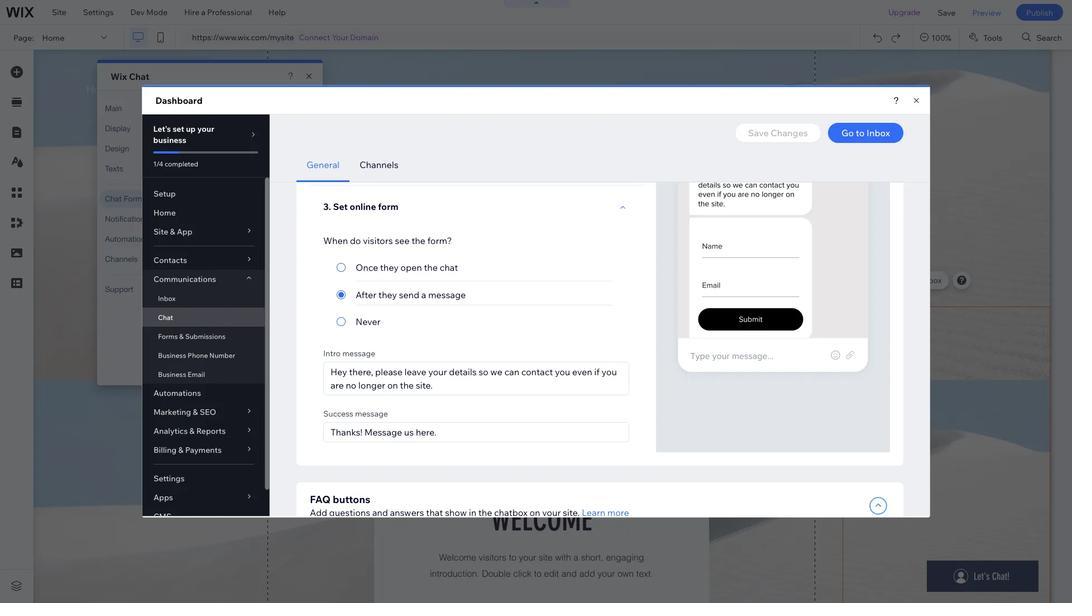 Task type: locate. For each thing, give the bounding box(es) containing it.
save
[[938, 7, 956, 17]]

publish
[[1027, 7, 1053, 17]]

your
[[332, 32, 348, 42]]

1 vertical spatial wix
[[846, 299, 858, 307]]

0 vertical spatial chat
[[129, 71, 149, 82]]

1 vertical spatial settings
[[851, 275, 881, 285]]

1 horizontal spatial wix chat
[[846, 299, 874, 307]]

site
[[52, 7, 66, 17]]

settings left dev
[[83, 7, 114, 17]]

settings
[[83, 7, 114, 17], [851, 275, 881, 285]]

chat
[[129, 71, 149, 82], [859, 299, 874, 307]]

settings left open
[[851, 275, 881, 285]]

professional
[[207, 7, 252, 17]]

0 vertical spatial wix
[[111, 71, 127, 82]]

1 horizontal spatial wix
[[846, 299, 858, 307]]

home
[[42, 33, 64, 42]]

100% button
[[914, 25, 960, 50]]

wix
[[111, 71, 127, 82], [846, 299, 858, 307]]

tools
[[984, 33, 1003, 42]]

wix chat
[[111, 71, 149, 82], [846, 299, 874, 307]]

1 vertical spatial wix chat
[[846, 299, 874, 307]]

0 vertical spatial settings
[[83, 7, 114, 17]]

search button
[[1013, 25, 1072, 50]]

1 vertical spatial chat
[[859, 299, 874, 307]]

0 horizontal spatial wix
[[111, 71, 127, 82]]

help
[[269, 7, 286, 17]]

0 horizontal spatial chat
[[129, 71, 149, 82]]

upgrade
[[889, 7, 921, 17]]

mode
[[146, 7, 168, 17]]

inbox
[[922, 275, 942, 285]]

https://www.wix.com/mysite connect your domain
[[192, 32, 379, 42]]

save button
[[930, 0, 964, 25]]

0 horizontal spatial wix chat
[[111, 71, 149, 82]]



Task type: describe. For each thing, give the bounding box(es) containing it.
search
[[1037, 33, 1062, 42]]

connect
[[299, 32, 330, 42]]

open
[[900, 275, 920, 285]]

https://www.wix.com/mysite
[[192, 32, 294, 42]]

a
[[201, 7, 205, 17]]

open inbox
[[900, 275, 942, 285]]

dev
[[130, 7, 145, 17]]

1 horizontal spatial chat
[[859, 299, 874, 307]]

dev mode
[[130, 7, 168, 17]]

preview
[[973, 7, 1001, 17]]

0 vertical spatial wix chat
[[111, 71, 149, 82]]

domain
[[350, 32, 379, 42]]

100%
[[932, 33, 952, 42]]

hire
[[184, 7, 199, 17]]

publish button
[[1017, 4, 1063, 21]]

tools button
[[960, 25, 1013, 50]]

preview button
[[964, 0, 1010, 25]]

hire a professional
[[184, 7, 252, 17]]

0 horizontal spatial settings
[[83, 7, 114, 17]]

1 horizontal spatial settings
[[851, 275, 881, 285]]



Task type: vqa. For each thing, say whether or not it's contained in the screenshot.
Https://Www.Wix.Com/Mysite Connect Your Domain
yes



